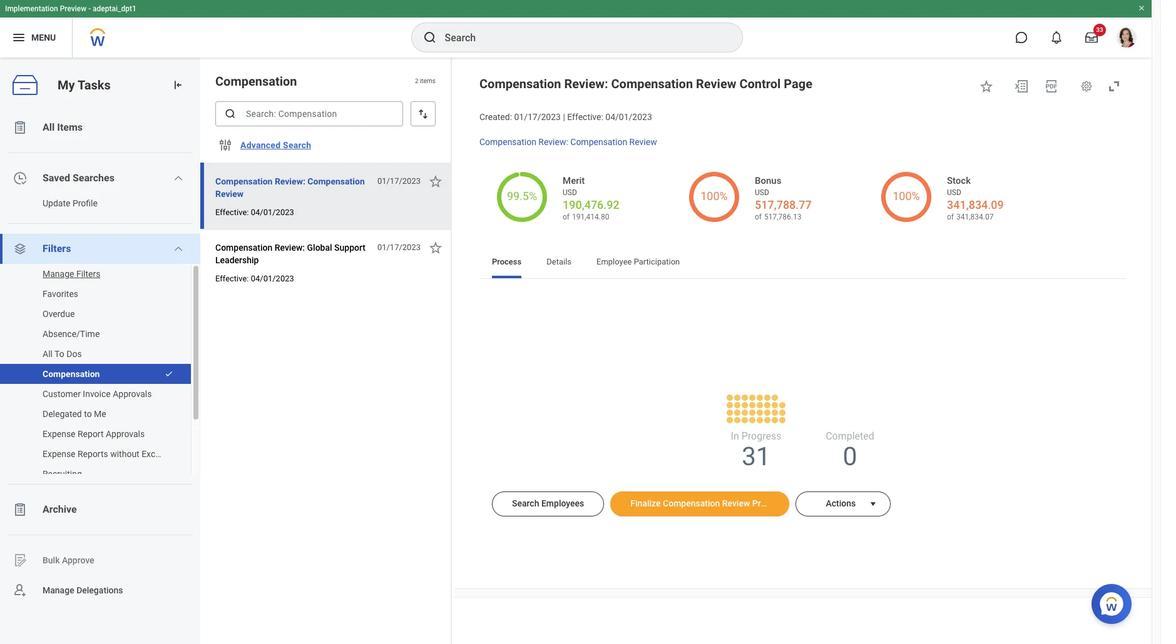 Task type: describe. For each thing, give the bounding box(es) containing it.
view printable version (pdf) image
[[1044, 79, 1059, 94]]

compensation inside compensation review: global support leadership
[[215, 243, 272, 253]]

filters button
[[0, 234, 200, 264]]

01/17/2023 for compensation review: global support leadership
[[377, 243, 421, 252]]

page
[[784, 76, 813, 91]]

31
[[742, 442, 771, 472]]

compensation review: compensation review control page
[[480, 76, 813, 91]]

participation
[[634, 257, 680, 266]]

compensation review: global support leadership button
[[215, 240, 371, 268]]

bonus usd 517,788.77 of 517,786.13
[[755, 176, 812, 221]]

customer
[[43, 389, 81, 399]]

bonus
[[755, 176, 782, 187]]

compensation review: compensation review button
[[215, 174, 371, 202]]

0 vertical spatial 04/01/2023
[[606, 112, 652, 122]]

clipboard image
[[13, 503, 28, 518]]

all items
[[43, 121, 83, 133]]

expense reports without exceptions button
[[0, 444, 184, 464]]

list containing 31
[[492, 288, 1114, 477]]

report
[[78, 429, 104, 439]]

100% for 517,788.77
[[701, 189, 728, 203]]

filters inside button
[[76, 269, 100, 279]]

all for all items
[[43, 121, 55, 133]]

searches
[[73, 172, 114, 184]]

delegated to me button
[[0, 404, 178, 424]]

Search: Compensation text field
[[215, 101, 403, 126]]

reports
[[78, 449, 108, 459]]

absence/time button
[[0, 324, 178, 344]]

favorites
[[43, 289, 78, 299]]

exceptions
[[142, 449, 184, 459]]

approvals for customer invoice approvals
[[113, 389, 152, 399]]

me
[[94, 409, 106, 419]]

implementation preview -   adeptai_dpt1
[[5, 4, 136, 13]]

search employees
[[512, 499, 584, 509]]

transformation import image
[[172, 79, 184, 91]]

in progress 31
[[731, 430, 782, 472]]

check image
[[165, 370, 173, 379]]

my tasks element
[[0, 58, 200, 645]]

0
[[843, 442, 857, 472]]

review: down |
[[539, 137, 568, 147]]

implementation
[[5, 4, 58, 13]]

configure image
[[218, 138, 233, 153]]

bulk approve
[[43, 556, 94, 566]]

advanced search
[[240, 140, 311, 150]]

merit
[[563, 176, 585, 187]]

Search Workday  search field
[[445, 24, 716, 51]]

saved
[[43, 172, 70, 184]]

completed
[[826, 430, 874, 442]]

notifications large image
[[1050, 31, 1063, 44]]

created:
[[480, 112, 512, 122]]

approve
[[62, 556, 94, 566]]

all items button
[[0, 113, 200, 143]]

-
[[88, 4, 91, 13]]

search inside item list element
[[283, 140, 311, 150]]

delegated to me
[[43, 409, 106, 419]]

actions
[[826, 499, 856, 509]]

customer invoice approvals button
[[0, 384, 178, 404]]

leadership
[[215, 255, 259, 265]]

star image for compensation review: compensation review
[[428, 174, 443, 189]]

advanced search button
[[235, 133, 316, 158]]

31 list item
[[709, 430, 803, 472]]

search employees button
[[492, 492, 604, 517]]

update profile
[[43, 198, 98, 208]]

menu button
[[0, 18, 72, 58]]

invoice
[[83, 389, 111, 399]]

overdue
[[43, 309, 75, 319]]

effective: 04/01/2023 for compensation review: global support leadership
[[215, 274, 294, 284]]

stock
[[947, 176, 971, 187]]

close environment banner image
[[1138, 4, 1146, 12]]

expense for expense reports without exceptions
[[43, 449, 75, 459]]

0 vertical spatial effective:
[[567, 112, 603, 122]]

item list element
[[200, 58, 452, 645]]

recruiting
[[43, 470, 82, 480]]

compensation review: global support leadership
[[215, 243, 366, 265]]

user plus image
[[13, 583, 28, 598]]

manage delegations link
[[0, 576, 200, 606]]

finalize
[[631, 499, 661, 509]]

menu
[[31, 32, 56, 42]]

341,834.09
[[947, 198, 1004, 211]]

star image for compensation review: global support leadership
[[428, 240, 443, 255]]

profile logan mcneil image
[[1117, 28, 1137, 50]]

0 list item
[[803, 430, 897, 472]]

04/01/2023 for compensation
[[251, 208, 294, 217]]

progress
[[742, 430, 782, 442]]

preview
[[60, 4, 86, 13]]

compensation review: compensation review link
[[480, 134, 657, 147]]

finalize compensation review process
[[631, 499, 784, 509]]

all to dos
[[43, 349, 82, 359]]

to
[[55, 349, 64, 359]]

finalize compensation review process button
[[611, 492, 790, 517]]

effective: for compensation review: global support leadership
[[215, 274, 249, 284]]

items
[[57, 121, 83, 133]]

advanced
[[240, 140, 281, 150]]

all to dos button
[[0, 344, 178, 364]]

search image
[[422, 30, 437, 45]]

adeptai_dpt1
[[93, 4, 136, 13]]

191,414.80
[[572, 213, 609, 221]]

of for 341,834.09
[[947, 213, 954, 221]]

completed 0
[[826, 430, 874, 472]]

all for all to dos
[[43, 349, 53, 359]]

manage delegations
[[43, 586, 123, 596]]

clipboard image
[[13, 120, 28, 135]]

created: 01/17/2023 | effective: 04/01/2023
[[480, 112, 652, 122]]



Task type: vqa. For each thing, say whether or not it's contained in the screenshot.
23
no



Task type: locate. For each thing, give the bounding box(es) containing it.
chevron down image
[[174, 244, 184, 254]]

2 horizontal spatial usd
[[947, 189, 961, 197]]

approvals up without
[[106, 429, 145, 439]]

2
[[415, 78, 419, 85]]

perspective image
[[13, 242, 28, 257]]

0 vertical spatial compensation review: compensation review
[[480, 137, 657, 147]]

2 100% from the left
[[893, 189, 920, 203]]

3 of from the left
[[947, 213, 954, 221]]

1 vertical spatial process
[[752, 499, 784, 509]]

2 usd from the left
[[755, 189, 769, 197]]

justify image
[[11, 30, 26, 45]]

517,786.13
[[764, 213, 802, 221]]

expense down delegated
[[43, 429, 75, 439]]

archive
[[43, 504, 77, 516]]

search image
[[224, 108, 237, 120]]

0 vertical spatial manage
[[43, 269, 74, 279]]

effective:
[[567, 112, 603, 122], [215, 208, 249, 217], [215, 274, 249, 284]]

process down "31"
[[752, 499, 784, 509]]

0 vertical spatial filters
[[43, 243, 71, 255]]

1 horizontal spatial of
[[755, 213, 762, 221]]

search down search: compensation text field
[[283, 140, 311, 150]]

caret down image
[[866, 500, 881, 510]]

search
[[283, 140, 311, 150], [512, 499, 539, 509]]

without
[[110, 449, 139, 459]]

expense reports without exceptions
[[43, 449, 184, 459]]

1 manage from the top
[[43, 269, 74, 279]]

approvals
[[113, 389, 152, 399], [106, 429, 145, 439]]

process inside "tab list"
[[492, 257, 522, 266]]

review inside compensation review: compensation review
[[215, 189, 244, 199]]

04/01/2023
[[606, 112, 652, 122], [251, 208, 294, 217], [251, 274, 294, 284]]

01/17/2023
[[514, 112, 561, 122], [377, 177, 421, 186], [377, 243, 421, 252]]

341,834.07
[[957, 213, 994, 221]]

usd down stock at the top right
[[947, 189, 961, 197]]

3 usd from the left
[[947, 189, 961, 197]]

all left items
[[43, 121, 55, 133]]

review left control
[[696, 76, 736, 91]]

manage
[[43, 269, 74, 279], [43, 586, 74, 596]]

tab list containing process
[[480, 248, 1127, 278]]

0 vertical spatial process
[[492, 257, 522, 266]]

usd inside bonus usd 517,788.77 of 517,786.13
[[755, 189, 769, 197]]

effective: 04/01/2023 for compensation review: compensation review
[[215, 208, 294, 217]]

filters up 'favorites' button
[[76, 269, 100, 279]]

04/01/2023 down compensation review: global support leadership
[[251, 274, 294, 284]]

usd inside merit usd 190,476.92 of 191,414.80
[[563, 189, 577, 197]]

effective: up leadership
[[215, 208, 249, 217]]

1 horizontal spatial 100%
[[893, 189, 920, 203]]

0 horizontal spatial compensation review: compensation review
[[215, 177, 365, 199]]

1 vertical spatial search
[[512, 499, 539, 509]]

compensation inside my tasks element
[[43, 369, 100, 379]]

1 vertical spatial star image
[[428, 174, 443, 189]]

fullscreen image
[[1107, 79, 1122, 94]]

0 vertical spatial search
[[283, 140, 311, 150]]

compensation review: compensation review down "advanced search" button
[[215, 177, 365, 199]]

review: down "advanced search" button
[[275, 177, 305, 187]]

0 vertical spatial approvals
[[113, 389, 152, 399]]

compensation review: compensation review inside button
[[215, 177, 365, 199]]

all inside "all to dos" button
[[43, 349, 53, 359]]

gear image
[[1080, 80, 1093, 93]]

0 horizontal spatial search
[[283, 140, 311, 150]]

process inside finalize compensation review process button
[[752, 499, 784, 509]]

2 vertical spatial star image
[[428, 240, 443, 255]]

saved searches button
[[0, 163, 200, 193]]

0 vertical spatial all
[[43, 121, 55, 133]]

effective: for compensation review: compensation review
[[215, 208, 249, 217]]

expense report approvals
[[43, 429, 145, 439]]

chevron down image
[[174, 173, 184, 183]]

of inside bonus usd 517,788.77 of 517,786.13
[[755, 213, 762, 221]]

filters up manage filters
[[43, 243, 71, 255]]

0 horizontal spatial usd
[[563, 189, 577, 197]]

inbox large image
[[1085, 31, 1098, 44]]

process left details
[[492, 257, 522, 266]]

1 expense from the top
[[43, 429, 75, 439]]

effective: right |
[[567, 112, 603, 122]]

compensation review: compensation review
[[480, 137, 657, 147], [215, 177, 365, 199]]

of inside 'stock usd 341,834.09 of 341,834.07'
[[947, 213, 954, 221]]

items
[[420, 78, 436, 85]]

2 expense from the top
[[43, 449, 75, 459]]

04/01/2023 down "compensation review: compensation review" button
[[251, 208, 294, 217]]

04/01/2023 down compensation review: compensation review control page on the top
[[606, 112, 652, 122]]

31 group
[[709, 288, 803, 472]]

review inside button
[[722, 499, 750, 509]]

1 100% from the left
[[701, 189, 728, 203]]

saved searches
[[43, 172, 114, 184]]

merit usd 190,476.92 of 191,414.80
[[563, 176, 620, 221]]

usd for 341,834.09
[[947, 189, 961, 197]]

review down 'configure' icon
[[215, 189, 244, 199]]

review: up created: 01/17/2023 | effective: 04/01/2023
[[564, 76, 608, 91]]

rename image
[[13, 553, 28, 568]]

expense
[[43, 429, 75, 439], [43, 449, 75, 459]]

1 vertical spatial expense
[[43, 449, 75, 459]]

manage filters
[[43, 269, 100, 279]]

33
[[1096, 26, 1103, 33]]

2 effective: 04/01/2023 from the top
[[215, 274, 294, 284]]

review down compensation review: compensation review control page on the top
[[630, 137, 657, 147]]

0 horizontal spatial of
[[563, 213, 570, 221]]

1 vertical spatial approvals
[[106, 429, 145, 439]]

0 vertical spatial star image
[[979, 79, 994, 94]]

1 horizontal spatial filters
[[76, 269, 100, 279]]

employees
[[541, 499, 584, 509]]

sort image
[[417, 108, 429, 120]]

usd for 190,476.92
[[563, 189, 577, 197]]

2 vertical spatial 01/17/2023
[[377, 243, 421, 252]]

of
[[563, 213, 570, 221], [755, 213, 762, 221], [947, 213, 954, 221]]

details
[[547, 257, 572, 266]]

approvals right invoice
[[113, 389, 152, 399]]

2 manage from the top
[[43, 586, 74, 596]]

list containing 99.5%
[[491, 166, 1067, 231]]

1 horizontal spatial search
[[512, 499, 539, 509]]

approvals for expense report approvals
[[106, 429, 145, 439]]

99.5%
[[507, 189, 537, 203]]

delegations
[[76, 586, 123, 596]]

of left 191,414.80
[[563, 213, 570, 221]]

04/01/2023 for global
[[251, 274, 294, 284]]

bulk
[[43, 556, 60, 566]]

0 vertical spatial expense
[[43, 429, 75, 439]]

1 vertical spatial effective:
[[215, 208, 249, 217]]

list containing all items
[[0, 113, 200, 606]]

profile
[[73, 198, 98, 208]]

overdue button
[[0, 304, 178, 324]]

2 of from the left
[[755, 213, 762, 221]]

clock check image
[[13, 171, 28, 186]]

review down "31"
[[722, 499, 750, 509]]

100%
[[701, 189, 728, 203], [893, 189, 920, 203]]

1 usd from the left
[[563, 189, 577, 197]]

1 horizontal spatial process
[[752, 499, 784, 509]]

01/17/2023 for compensation review: compensation review
[[377, 177, 421, 186]]

my
[[58, 77, 75, 92]]

2 vertical spatial 04/01/2023
[[251, 274, 294, 284]]

expense report approvals button
[[0, 424, 178, 444]]

0 horizontal spatial filters
[[43, 243, 71, 255]]

list containing manage filters
[[0, 264, 200, 485]]

absence/time
[[43, 329, 100, 339]]

190,476.92
[[563, 198, 620, 211]]

1 vertical spatial 01/17/2023
[[377, 177, 421, 186]]

of left 341,834.07
[[947, 213, 954, 221]]

recruiting button
[[0, 464, 178, 485]]

filters inside dropdown button
[[43, 243, 71, 255]]

1 of from the left
[[563, 213, 570, 221]]

archive button
[[0, 495, 200, 525]]

star image
[[979, 79, 994, 94], [428, 174, 443, 189], [428, 240, 443, 255]]

1 vertical spatial effective: 04/01/2023
[[215, 274, 294, 284]]

of inside merit usd 190,476.92 of 191,414.80
[[563, 213, 570, 221]]

517,788.77
[[755, 198, 812, 211]]

effective: 04/01/2023 down leadership
[[215, 274, 294, 284]]

bulk approve link
[[0, 546, 200, 576]]

2 vertical spatial effective:
[[215, 274, 249, 284]]

0 horizontal spatial 100%
[[701, 189, 728, 203]]

manage filters button
[[0, 264, 178, 284]]

manage for manage filters
[[43, 269, 74, 279]]

usd for 517,788.77
[[755, 189, 769, 197]]

1 horizontal spatial compensation review: compensation review
[[480, 137, 657, 147]]

all left to
[[43, 349, 53, 359]]

|
[[563, 112, 565, 122]]

1 vertical spatial all
[[43, 349, 53, 359]]

expense up recruiting
[[43, 449, 75, 459]]

compensation inside button
[[663, 499, 720, 509]]

search left employees
[[512, 499, 539, 509]]

of for 190,476.92
[[563, 213, 570, 221]]

manage inside button
[[43, 269, 74, 279]]

in
[[731, 430, 739, 442]]

dos
[[67, 349, 82, 359]]

tasks
[[78, 77, 111, 92]]

process
[[492, 257, 522, 266], [752, 499, 784, 509]]

favorites button
[[0, 284, 178, 304]]

expense for expense report approvals
[[43, 429, 75, 439]]

2 items
[[415, 78, 436, 85]]

0 vertical spatial effective: 04/01/2023
[[215, 208, 294, 217]]

effective: down leadership
[[215, 274, 249, 284]]

usd
[[563, 189, 577, 197], [755, 189, 769, 197], [947, 189, 961, 197]]

1 all from the top
[[43, 121, 55, 133]]

my tasks
[[58, 77, 111, 92]]

100% for 341,834.09
[[893, 189, 920, 203]]

1 vertical spatial filters
[[76, 269, 100, 279]]

tab list
[[480, 248, 1127, 278]]

delegated
[[43, 409, 82, 419]]

2 horizontal spatial of
[[947, 213, 954, 221]]

of left 517,786.13
[[755, 213, 762, 221]]

usd down merit
[[563, 189, 577, 197]]

review: left global
[[275, 243, 305, 253]]

list
[[0, 113, 200, 606], [491, 166, 1067, 231], [0, 264, 200, 485], [492, 288, 1114, 477]]

of for 517,788.77
[[755, 213, 762, 221]]

1 vertical spatial manage
[[43, 586, 74, 596]]

customer invoice approvals
[[43, 389, 152, 399]]

0 horizontal spatial process
[[492, 257, 522, 266]]

all inside all items button
[[43, 121, 55, 133]]

update
[[43, 198, 70, 208]]

manage down the bulk
[[43, 586, 74, 596]]

actions button
[[796, 492, 866, 517]]

menu banner
[[0, 0, 1152, 58]]

2 all from the top
[[43, 349, 53, 359]]

0 vertical spatial 01/17/2023
[[514, 112, 561, 122]]

usd inside 'stock usd 341,834.09 of 341,834.07'
[[947, 189, 961, 197]]

to
[[84, 409, 92, 419]]

control
[[740, 76, 781, 91]]

compensation review: compensation review down created: 01/17/2023 | effective: 04/01/2023
[[480, 137, 657, 147]]

1 vertical spatial compensation review: compensation review
[[215, 177, 365, 199]]

support
[[334, 243, 366, 253]]

1 horizontal spatial usd
[[755, 189, 769, 197]]

manage for manage delegations
[[43, 586, 74, 596]]

usd down the 'bonus' on the right
[[755, 189, 769, 197]]

1 vertical spatial 04/01/2023
[[251, 208, 294, 217]]

effective: 04/01/2023 down "compensation review: compensation review" button
[[215, 208, 294, 217]]

1 effective: 04/01/2023 from the top
[[215, 208, 294, 217]]

global
[[307, 243, 332, 253]]

employee participation
[[597, 257, 680, 266]]

export to excel image
[[1014, 79, 1029, 94]]

manage up "favorites"
[[43, 269, 74, 279]]

review: inside compensation review: global support leadership
[[275, 243, 305, 253]]



